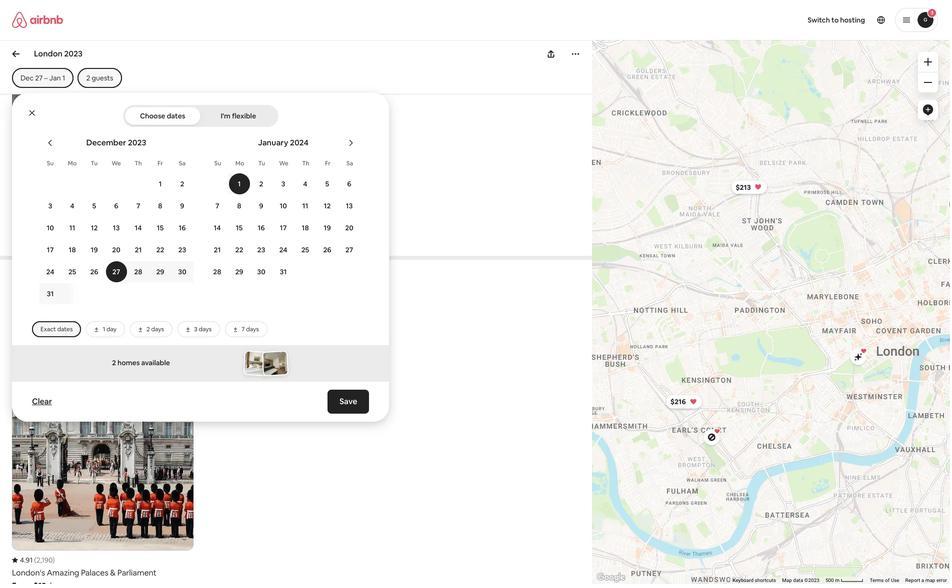 Task type: describe. For each thing, give the bounding box(es) containing it.
)
[[53, 556, 55, 565]]

1 horizontal spatial 19
[[324, 224, 331, 233]]

1 8 button from the left
[[149, 196, 171, 217]]

1 vertical spatial 17
[[47, 246, 54, 255]]

report
[[905, 578, 920, 584]]

1 horizontal spatial 3 button
[[272, 174, 294, 195]]

1 30 button from the left
[[171, 262, 193, 283]]

14 for 1st '14' button from the left
[[135, 224, 142, 233]]

report a map error
[[905, 578, 947, 584]]

©2023
[[804, 578, 820, 584]]

5.0
[[172, 186, 182, 195]]

0 horizontal spatial 27 button
[[105, 262, 127, 283]]

1 vertical spatial 24
[[46, 268, 54, 277]]

2024
[[290, 138, 309, 148]]

1 fr from the left
[[158, 160, 163, 168]]

save button
[[327, 390, 369, 414]]

2 15 from the left
[[236, 224, 243, 233]]

zoom in image
[[924, 58, 932, 66]]

1 horizontal spatial 17
[[280, 224, 287, 233]]

2 sa from the left
[[346, 160, 353, 168]]

2 1 button from the left
[[228, 174, 250, 195]]

jan inside dropdown button
[[49, 74, 61, 83]]

0 horizontal spatial 31
[[47, 290, 54, 299]]

1 vertical spatial 11 button
[[61, 218, 83, 239]]

0 vertical spatial 17 button
[[272, 218, 294, 239]]

8 for first 8 button from the right
[[237, 202, 241, 211]]

11 for 11 button to the right
[[302, 202, 308, 211]]

clear button
[[27, 392, 57, 412]]

0 horizontal spatial 25 button
[[61, 262, 83, 283]]

december
[[86, 138, 126, 148]]

clear
[[32, 397, 52, 407]]

1 vertical spatial jan
[[85, 207, 98, 216]]

0 vertical spatial 12 button
[[316, 196, 338, 217]]

2 23 button from the left
[[250, 240, 272, 261]]

0 horizontal spatial 5 button
[[83, 196, 105, 217]]

7 days
[[242, 326, 259, 334]]

1 15 button from the left
[[149, 218, 171, 239]]

1 mo from the left
[[68, 160, 77, 168]]

2 21 from the left
[[214, 246, 221, 255]]

0 horizontal spatial 18 button
[[61, 240, 83, 261]]

1 29 button from the left
[[149, 262, 171, 283]]

2 we from the left
[[279, 160, 288, 168]]

2 homes available
[[112, 359, 170, 368]]

1 2 button from the left
[[171, 174, 193, 195]]

0 horizontal spatial 20
[[112, 246, 120, 255]]

1 21 from the left
[[135, 246, 142, 255]]

1 vertical spatial 12 button
[[83, 218, 105, 239]]

2 30 button from the left
[[250, 262, 272, 283]]

14 for second '14' button from left
[[214, 224, 221, 233]]

1 horizontal spatial 19 button
[[316, 218, 338, 239]]

0 vertical spatial 25 button
[[294, 240, 316, 261]]

26 for bottom 26 button
[[90, 268, 98, 277]]

0 horizontal spatial 20 button
[[105, 240, 127, 261]]

0 vertical spatial 4
[[303, 180, 307, 189]]

1 horizontal spatial 4 button
[[294, 174, 316, 195]]

28 for 2nd 28 button from the right
[[134, 268, 142, 277]]

6 for bottommost 6 button
[[114, 202, 118, 211]]

i'm
[[221, 112, 231, 121]]

1 horizontal spatial 7
[[215, 202, 219, 211]]

0 horizontal spatial 17 button
[[39, 240, 61, 261]]

2 vertical spatial 3
[[194, 326, 197, 334]]

2 16 from the left
[[258, 224, 265, 233]]

google map
including 3 saved stays. region
[[502, 0, 950, 585]]

2 29 button from the left
[[228, 262, 250, 283]]

unavailable
[[12, 207, 53, 216]]

5 for the left 5 button
[[92, 202, 96, 211]]

1 23 from the left
[[178, 246, 186, 255]]

1 horizontal spatial 5 button
[[316, 174, 338, 195]]

1 horizontal spatial 24
[[279, 246, 287, 255]]

1 14 button from the left
[[127, 218, 149, 239]]

13 for the bottom 13 button
[[113, 224, 120, 233]]

keyboard shortcuts
[[733, 578, 776, 584]]

$213
[[736, 183, 751, 192]]

terms of use link
[[870, 578, 899, 584]]

1 28 button from the left
[[127, 262, 149, 283]]

1 horizontal spatial 26 button
[[316, 240, 338, 261]]

2 days
[[147, 326, 164, 334]]

500
[[826, 578, 834, 584]]

calendar application
[[28, 127, 703, 314]]

3 for 3 button to the right
[[281, 180, 285, 189]]

18 for the 18 button to the left
[[69, 246, 76, 255]]

1 horizontal spatial 6 button
[[338, 174, 360, 195]]

terms of use
[[870, 578, 899, 584]]

unsave this experience image
[[173, 317, 185, 329]]

flexible
[[232, 112, 256, 121]]

dec 27 – jan 1 button
[[12, 68, 74, 88]]

1 vertical spatial –
[[80, 207, 84, 216]]

1 su from the left
[[47, 160, 54, 168]]

0 horizontal spatial 19 button
[[83, 240, 105, 261]]

exact
[[41, 326, 56, 334]]

1 horizontal spatial 20
[[345, 224, 353, 233]]

days for 7 days
[[246, 326, 259, 334]]

29 for 2nd the 29 button from the right
[[156, 268, 164, 277]]

1 vertical spatial 13 button
[[105, 218, 127, 239]]

2 2 button from the left
[[250, 174, 272, 195]]

2 14 button from the left
[[206, 218, 228, 239]]

save
[[339, 397, 357, 407]]

january 2024
[[258, 138, 309, 148]]

29 for 1st the 29 button from right
[[235, 268, 243, 277]]

28 for first 28 button from right
[[213, 268, 221, 277]]

choose dates button
[[125, 107, 201, 125]]

0 horizontal spatial 24 button
[[39, 262, 61, 283]]

experiences
[[12, 284, 75, 298]]

2,190
[[36, 556, 53, 565]]

– inside dropdown button
[[44, 74, 48, 83]]

1 horizontal spatial 10 button
[[272, 196, 294, 217]]

data
[[793, 578, 803, 584]]

13 for right 13 button
[[346, 202, 353, 211]]

1 tu from the left
[[91, 160, 98, 168]]

2 horizontal spatial 7
[[242, 326, 245, 334]]

choose
[[140, 112, 165, 121]]

0 horizontal spatial 4
[[70, 202, 74, 211]]

5.0 out of 5 average rating,  6 reviews image
[[164, 186, 193, 195]]

january
[[258, 138, 288, 148]]

unavailable dec 27 – jan 1
[[12, 207, 103, 216]]

2 28 button from the left
[[206, 262, 228, 283]]

0 vertical spatial 31
[[280, 268, 287, 277]]

days for 3 days
[[199, 326, 212, 334]]

0 horizontal spatial 3 button
[[39, 196, 61, 217]]

1 1 button from the left
[[149, 174, 171, 195]]

9 for 1st 9 button from right
[[259, 202, 263, 211]]

0 horizontal spatial 10 button
[[39, 218, 61, 239]]

i'm flexible button
[[201, 107, 276, 125]]

4.91
[[20, 556, 33, 565]]

25 for the topmost 25 button
[[301, 246, 309, 255]]

shortcuts
[[755, 578, 776, 584]]

0 vertical spatial 20 button
[[338, 218, 360, 239]]

choose dates
[[140, 112, 185, 121]]

keyboard
[[733, 578, 754, 584]]

add
[[12, 222, 27, 232]]

1 vertical spatial 31 button
[[39, 284, 82, 305]]

0 vertical spatial 31 button
[[272, 262, 294, 283]]

0 horizontal spatial 4 button
[[61, 196, 83, 217]]

0 horizontal spatial 19
[[91, 246, 98, 255]]

$213 button
[[731, 180, 767, 194]]

1 22 button from the left
[[149, 240, 171, 261]]

500 m
[[826, 578, 841, 584]]

1 15 from the left
[[157, 224, 164, 233]]

1 vertical spatial 26 button
[[83, 262, 105, 283]]

a for add
[[28, 222, 33, 232]]

december 2023
[[86, 138, 146, 148]]

terms
[[870, 578, 884, 584]]

2 16 button from the left
[[250, 218, 272, 239]]

dialog containing december 2023
[[12, 93, 703, 422]]

dec 27 – jan 1
[[21, 74, 65, 83]]



Task type: vqa. For each thing, say whether or not it's contained in the screenshot.
Gulfport,
no



Task type: locate. For each thing, give the bounding box(es) containing it.
1 horizontal spatial 14 button
[[206, 218, 228, 239]]

29 button
[[149, 262, 171, 283], [228, 262, 250, 283]]

1 vertical spatial 10
[[47, 224, 54, 233]]

add a place to the map image
[[922, 104, 934, 116]]

2 days from the left
[[199, 326, 212, 334]]

1 vertical spatial 18
[[69, 246, 76, 255]]

1 horizontal spatial 15 button
[[228, 218, 250, 239]]

14 button
[[127, 218, 149, 239], [206, 218, 228, 239]]

8 button
[[149, 196, 171, 217], [228, 196, 250, 217]]

11 button
[[294, 196, 316, 217], [61, 218, 83, 239]]

3 button up note
[[39, 196, 61, 217]]

1 vertical spatial 6 button
[[105, 196, 127, 217]]

1 horizontal spatial 11 button
[[294, 196, 316, 217]]

19 button
[[316, 218, 338, 239], [83, 240, 105, 261]]

0 vertical spatial 5
[[325, 180, 329, 189]]

24 button
[[272, 240, 294, 261], [39, 262, 61, 283]]

0 horizontal spatial 7
[[136, 202, 140, 211]]

google image
[[595, 572, 628, 585]]

1 vertical spatial 3 button
[[39, 196, 61, 217]]

0 vertical spatial 3 button
[[272, 174, 294, 195]]

10
[[280, 202, 287, 211], [47, 224, 54, 233]]

2 tu from the left
[[258, 160, 265, 168]]

1 16 from the left
[[179, 224, 186, 233]]

3 right the unsave this experience icon at the bottom left of page
[[194, 326, 197, 334]]

map
[[926, 578, 935, 584]]

1 8 from the left
[[158, 202, 162, 211]]

profile element
[[487, 0, 938, 40]]

2 29 from the left
[[235, 268, 243, 277]]

2 button
[[171, 174, 193, 195], [250, 174, 272, 195]]

0 vertical spatial 24 button
[[272, 240, 294, 261]]

1 30 from the left
[[178, 268, 186, 277]]

a for report
[[922, 578, 924, 584]]

1 horizontal spatial we
[[279, 160, 288, 168]]

1 horizontal spatial 27 button
[[338, 240, 360, 261]]

10 for 10 button to the right
[[280, 202, 287, 211]]

0 horizontal spatial 12
[[91, 224, 98, 233]]

10 for the leftmost 10 button
[[47, 224, 54, 233]]

su
[[47, 160, 54, 168], [214, 160, 221, 168]]

26 for the rightmost 26 button
[[323, 246, 331, 255]]

1 horizontal spatial 10
[[280, 202, 287, 211]]

5 button
[[316, 174, 338, 195], [83, 196, 105, 217]]

0 horizontal spatial 13 button
[[105, 218, 127, 239]]

2 21 button from the left
[[206, 240, 228, 261]]

0 horizontal spatial 13
[[113, 224, 120, 233]]

dec inside dropdown button
[[21, 74, 34, 83]]

1 we from the left
[[112, 160, 121, 168]]

1 vertical spatial 5
[[92, 202, 96, 211]]

13 button
[[338, 196, 360, 217], [105, 218, 127, 239]]

11 for 11 button to the bottom
[[69, 224, 75, 233]]

0 horizontal spatial 24
[[46, 268, 54, 277]]

london's amazing palaces & parliament group
[[12, 309, 193, 585]]

dates right choose
[[167, 112, 185, 121]]

24
[[279, 246, 287, 255], [46, 268, 54, 277]]

6
[[347, 180, 351, 189], [114, 202, 118, 211]]

0 horizontal spatial 16
[[179, 224, 186, 233]]

1 horizontal spatial 1 button
[[228, 174, 250, 195]]

(
[[34, 556, 36, 565]]

0 horizontal spatial sa
[[179, 160, 186, 168]]

report a map error link
[[905, 578, 947, 584]]

1 vertical spatial dec
[[54, 207, 68, 216]]

day
[[107, 326, 117, 334]]

0 vertical spatial 13 button
[[338, 196, 360, 217]]

1 horizontal spatial 31 button
[[272, 262, 294, 283]]

we down december 2023
[[112, 160, 121, 168]]

12
[[324, 202, 331, 211], [91, 224, 98, 233]]

5.0 (6)
[[172, 186, 193, 195]]

19
[[324, 224, 331, 233], [91, 246, 98, 255]]

error
[[937, 578, 947, 584]]

0 vertical spatial 20
[[345, 224, 353, 233]]

25 for the leftmost 25 button
[[68, 268, 76, 277]]

0 horizontal spatial 10
[[47, 224, 54, 233]]

dialog
[[12, 93, 703, 422]]

1 22 from the left
[[156, 246, 164, 255]]

0 horizontal spatial 18
[[69, 246, 76, 255]]

1 9 from the left
[[180, 202, 184, 211]]

of
[[885, 578, 890, 584]]

$216 button
[[666, 395, 702, 409]]

3 up note
[[48, 202, 52, 211]]

31 button
[[272, 262, 294, 283], [39, 284, 82, 305]]

2 th from the left
[[302, 160, 309, 168]]

th down 2024
[[302, 160, 309, 168]]

1 horizontal spatial 13 button
[[338, 196, 360, 217]]

1 horizontal spatial 26
[[323, 246, 331, 255]]

use
[[891, 578, 899, 584]]

1 horizontal spatial 18
[[302, 224, 309, 233]]

27 button
[[338, 240, 360, 261], [105, 262, 127, 283]]

2 8 from the left
[[237, 202, 241, 211]]

dates for choose dates
[[167, 112, 185, 121]]

1 sa from the left
[[179, 160, 186, 168]]

1 horizontal spatial 4
[[303, 180, 307, 189]]

2 9 button from the left
[[250, 196, 272, 217]]

0 horizontal spatial 17
[[47, 246, 54, 255]]

2 8 button from the left
[[228, 196, 250, 217]]

1 vertical spatial 3
[[48, 202, 52, 211]]

tab list
[[125, 105, 276, 127]]

3 days
[[194, 326, 212, 334]]

1 vertical spatial 26
[[90, 268, 98, 277]]

1 23 button from the left
[[171, 240, 193, 261]]

5 for right 5 button
[[325, 180, 329, 189]]

1 vertical spatial 4
[[70, 202, 74, 211]]

0 horizontal spatial 11 button
[[61, 218, 83, 239]]

1 21 button from the left
[[127, 240, 149, 261]]

22 button
[[149, 240, 171, 261], [228, 240, 250, 261]]

1 vertical spatial 25 button
[[61, 262, 83, 283]]

18 button
[[294, 218, 316, 239], [61, 240, 83, 261]]

0 vertical spatial 12
[[324, 202, 331, 211]]

exact dates
[[41, 326, 73, 334]]

0 horizontal spatial 1 button
[[149, 174, 171, 195]]

1 vertical spatial 31
[[47, 290, 54, 299]]

3 for the left 3 button
[[48, 202, 52, 211]]

su up unavailable dec 27 – jan 1
[[47, 160, 54, 168]]

1 vertical spatial 6
[[114, 202, 118, 211]]

2 fr from the left
[[325, 160, 331, 168]]

1 button
[[149, 174, 171, 195], [228, 174, 250, 195]]

4 right unavailable
[[70, 202, 74, 211]]

add a note button
[[12, 222, 51, 232]]

1 9 button from the left
[[171, 196, 193, 217]]

3 days from the left
[[246, 326, 259, 334]]

0 horizontal spatial 22
[[156, 246, 164, 255]]

0 horizontal spatial 31 button
[[39, 284, 82, 305]]

2 14 from the left
[[214, 224, 221, 233]]

keyboard shortcuts button
[[733, 578, 776, 585]]

26
[[323, 246, 331, 255], [90, 268, 98, 277]]

9
[[180, 202, 184, 211], [259, 202, 263, 211]]

27 inside dropdown button
[[35, 74, 43, 83]]

days left the unsave this experience icon at the bottom left of page
[[151, 326, 164, 334]]

2 15 button from the left
[[228, 218, 250, 239]]

2 9 from the left
[[259, 202, 263, 211]]

jan
[[49, 74, 61, 83], [85, 207, 98, 216]]

1 days from the left
[[151, 326, 164, 334]]

0 horizontal spatial 23 button
[[171, 240, 193, 261]]

0 vertical spatial dates
[[167, 112, 185, 121]]

a left map
[[922, 578, 924, 584]]

0 horizontal spatial dates
[[57, 326, 73, 334]]

20 button
[[338, 218, 360, 239], [105, 240, 127, 261]]

1 th from the left
[[135, 160, 142, 168]]

map data ©2023
[[782, 578, 820, 584]]

4 button
[[294, 174, 316, 195], [61, 196, 83, 217]]

dates for exact dates
[[57, 326, 73, 334]]

note
[[34, 222, 51, 232]]

–
[[44, 74, 48, 83], [80, 207, 84, 216]]

1 horizontal spatial 22
[[235, 246, 243, 255]]

1 horizontal spatial 11
[[302, 202, 308, 211]]

we down the january 2024
[[279, 160, 288, 168]]

27
[[35, 74, 43, 83], [70, 207, 78, 216], [345, 246, 353, 255], [112, 268, 120, 277]]

a right add
[[28, 222, 33, 232]]

2 7 button from the left
[[206, 196, 228, 217]]

available
[[141, 359, 170, 368]]

25 button
[[294, 240, 316, 261], [61, 262, 83, 283]]

$216
[[670, 397, 686, 406]]

1 vertical spatial 19 button
[[83, 240, 105, 261]]

2 22 button from the left
[[228, 240, 250, 261]]

map
[[782, 578, 792, 584]]

1 horizontal spatial 6
[[347, 180, 351, 189]]

1 horizontal spatial dec
[[54, 207, 68, 216]]

0 vertical spatial 19
[[324, 224, 331, 233]]

tu down january
[[258, 160, 265, 168]]

2023
[[128, 138, 146, 148]]

1 7 button from the left
[[127, 196, 149, 217]]

1 day
[[103, 326, 117, 334]]

2 30 from the left
[[257, 268, 265, 277]]

7
[[136, 202, 140, 211], [215, 202, 219, 211], [242, 326, 245, 334]]

1 inside dropdown button
[[62, 74, 65, 83]]

20
[[345, 224, 353, 233], [112, 246, 120, 255]]

7 button
[[127, 196, 149, 217], [206, 196, 228, 217]]

homes
[[117, 359, 140, 368]]

add a note
[[12, 222, 51, 232]]

th down 2023
[[135, 160, 142, 168]]

12 for bottommost 12 button
[[91, 224, 98, 233]]

0 horizontal spatial 26 button
[[83, 262, 105, 283]]

1 horizontal spatial 30
[[257, 268, 265, 277]]

15
[[157, 224, 164, 233], [236, 224, 243, 233]]

0 horizontal spatial days
[[151, 326, 164, 334]]

0 horizontal spatial 30
[[178, 268, 186, 277]]

8 for 2nd 8 button from the right
[[158, 202, 162, 211]]

1 horizontal spatial 28
[[213, 268, 221, 277]]

th
[[135, 160, 142, 168], [302, 160, 309, 168]]

0 vertical spatial 13
[[346, 202, 353, 211]]

2 23 from the left
[[257, 246, 265, 255]]

dates right exact
[[57, 326, 73, 334]]

1 horizontal spatial 29
[[235, 268, 243, 277]]

18 for the 18 button to the right
[[302, 224, 309, 233]]

23
[[178, 246, 186, 255], [257, 246, 265, 255]]

i'm flexible
[[221, 112, 256, 121]]

tu down december
[[91, 160, 98, 168]]

0 vertical spatial 6
[[347, 180, 351, 189]]

500 m button
[[823, 578, 867, 585]]

0 vertical spatial 4 button
[[294, 174, 316, 195]]

15 button
[[149, 218, 171, 239], [228, 218, 250, 239]]

1 horizontal spatial 8
[[237, 202, 241, 211]]

0 vertical spatial 27 button
[[338, 240, 360, 261]]

21
[[135, 246, 142, 255], [214, 246, 221, 255]]

0 vertical spatial 10 button
[[272, 196, 294, 217]]

2 mo from the left
[[235, 160, 244, 168]]

6 for 6 button to the right
[[347, 180, 351, 189]]

0 horizontal spatial 6
[[114, 202, 118, 211]]

4 down 2024
[[303, 180, 307, 189]]

dates inside button
[[167, 112, 185, 121]]

2 su from the left
[[214, 160, 221, 168]]

11
[[302, 202, 308, 211], [69, 224, 75, 233]]

days right 3 days
[[246, 326, 259, 334]]

8
[[158, 202, 162, 211], [237, 202, 241, 211]]

2 28 from the left
[[213, 268, 221, 277]]

29
[[156, 268, 164, 277], [235, 268, 243, 277]]

group
[[12, 7, 193, 180]]

we
[[112, 160, 121, 168], [279, 160, 288, 168]]

1 28 from the left
[[134, 268, 142, 277]]

zoom out image
[[924, 79, 932, 87]]

1 horizontal spatial 5
[[325, 180, 329, 189]]

30
[[178, 268, 186, 277], [257, 268, 265, 277]]

0 vertical spatial a
[[28, 222, 33, 232]]

12 for top 12 button
[[324, 202, 331, 211]]

3 button down the january 2024
[[272, 174, 294, 195]]

tab list containing choose dates
[[125, 105, 276, 127]]

mo
[[68, 160, 77, 168], [235, 160, 244, 168]]

1 vertical spatial 20
[[112, 246, 120, 255]]

13
[[346, 202, 353, 211], [113, 224, 120, 233]]

1 horizontal spatial dates
[[167, 112, 185, 121]]

days right the unsave this experience icon at the bottom left of page
[[199, 326, 212, 334]]

1 vertical spatial 19
[[91, 246, 98, 255]]

(6)
[[184, 186, 193, 195]]

23 button
[[171, 240, 193, 261], [250, 240, 272, 261]]

2 22 from the left
[[235, 246, 243, 255]]

0 horizontal spatial 11
[[69, 224, 75, 233]]

rating 4.91 out of 5; 2,190 reviews image
[[12, 556, 55, 565]]

1 horizontal spatial 12
[[324, 202, 331, 211]]

0 horizontal spatial 8 button
[[149, 196, 171, 217]]

1 horizontal spatial 7 button
[[206, 196, 228, 217]]

0 horizontal spatial 29
[[156, 268, 164, 277]]

0 horizontal spatial 15
[[157, 224, 164, 233]]

25
[[301, 246, 309, 255], [68, 268, 76, 277]]

1 16 button from the left
[[171, 218, 193, 239]]

1 horizontal spatial 24 button
[[272, 240, 294, 261]]

dates
[[167, 112, 185, 121], [57, 326, 73, 334]]

1 horizontal spatial 3
[[194, 326, 197, 334]]

m
[[835, 578, 840, 584]]

9 for first 9 button from left
[[180, 202, 184, 211]]

1 14 from the left
[[135, 224, 142, 233]]

1 vertical spatial 20 button
[[105, 240, 127, 261]]

1 horizontal spatial 18 button
[[294, 218, 316, 239]]

4 button right unavailable
[[61, 196, 83, 217]]

3 down the january 2024
[[281, 180, 285, 189]]

days for 2 days
[[151, 326, 164, 334]]

28 button
[[127, 262, 149, 283], [206, 262, 228, 283]]

4.91 ( 2,190 )
[[20, 556, 55, 565]]

su down the i'm
[[214, 160, 221, 168]]

1 29 from the left
[[156, 268, 164, 277]]

17
[[280, 224, 287, 233], [47, 246, 54, 255]]

0 vertical spatial 26
[[323, 246, 331, 255]]

4 button down 2024
[[294, 174, 316, 195]]

sa
[[179, 160, 186, 168], [346, 160, 353, 168]]

0 horizontal spatial 21
[[135, 246, 142, 255]]

0 horizontal spatial th
[[135, 160, 142, 168]]



